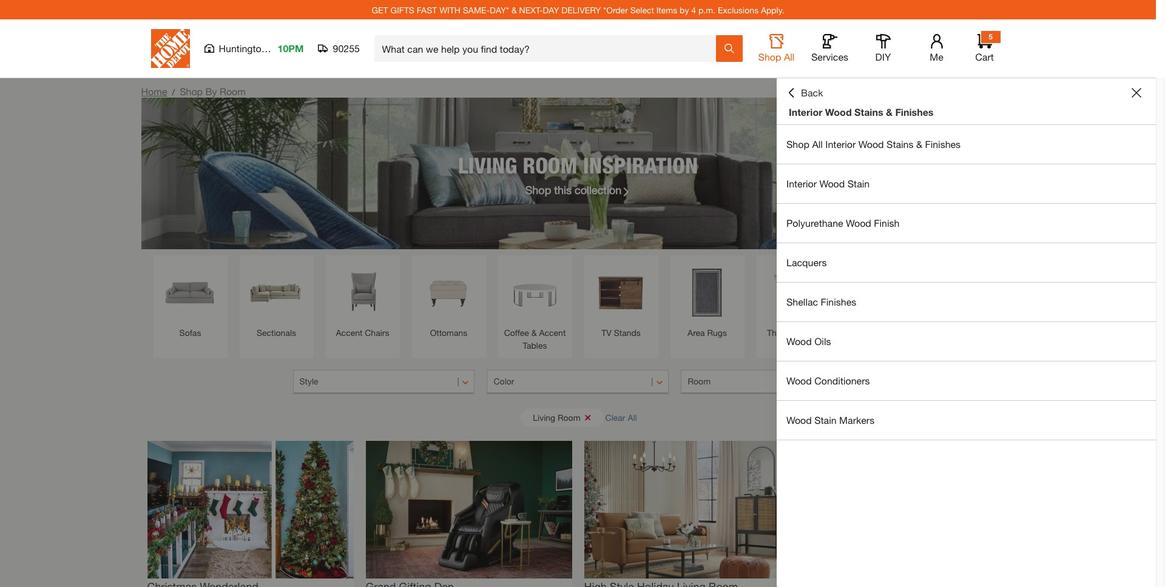 Task type: locate. For each thing, give the bounding box(es) containing it.
feedback link image
[[1149, 205, 1166, 271]]

living for living room inspiration
[[458, 152, 517, 178]]

style button
[[293, 370, 475, 395]]

coffee & accent tables
[[504, 328, 566, 351]]

wood conditioners
[[787, 375, 870, 387]]

get
[[372, 5, 388, 15]]

wood down wood oils
[[787, 375, 812, 387]]

sofas link
[[159, 262, 221, 339]]

select
[[631, 5, 654, 15]]

conditioners
[[815, 375, 870, 387]]

*order
[[604, 5, 628, 15]]

ottomans image
[[418, 262, 480, 324]]

1 vertical spatial living
[[533, 413, 556, 423]]

shop right the /
[[180, 86, 203, 97]]

this
[[555, 183, 572, 196]]

p.m.
[[699, 5, 716, 15]]

clear all button
[[606, 407, 637, 429]]

accent
[[336, 328, 363, 338], [539, 328, 566, 338]]

2 accent from the left
[[539, 328, 566, 338]]

shop
[[759, 51, 782, 63], [180, 86, 203, 97], [787, 138, 810, 150], [526, 183, 551, 196]]

1 horizontal spatial living
[[533, 413, 556, 423]]

room down area
[[688, 376, 711, 387]]

0 horizontal spatial all
[[628, 413, 637, 423]]

sectionals image
[[246, 262, 308, 324]]

3 stretchy image image from the left
[[584, 441, 791, 579]]

menu
[[777, 125, 1157, 441]]

1 vertical spatial interior
[[826, 138, 856, 150]]

finish
[[874, 217, 900, 229]]

2 horizontal spatial stretchy image image
[[584, 441, 791, 579]]

1 horizontal spatial stretchy image image
[[366, 441, 572, 579]]

interior down interior wood stains & finishes
[[826, 138, 856, 150]]

accent inside coffee & accent tables
[[539, 328, 566, 338]]

1 vertical spatial stain
[[815, 415, 837, 426]]

0 vertical spatial stains
[[855, 106, 884, 118]]

2 vertical spatial all
[[628, 413, 637, 423]]

room up this
[[523, 152, 578, 178]]

0 vertical spatial interior
[[789, 106, 823, 118]]

coffee & accent tables image
[[504, 262, 566, 324]]

all for clear all
[[628, 413, 637, 423]]

accent chairs image
[[332, 262, 394, 324]]

wood oils link
[[777, 322, 1157, 361]]

wood up polyurethane wood finish
[[820, 178, 845, 189]]

stains down interior wood stains & finishes
[[887, 138, 914, 150]]

shop inside the shop this collection link
[[526, 183, 551, 196]]

shop all interior wood stains & finishes link
[[777, 125, 1157, 164]]

day*
[[490, 5, 509, 15]]

0 vertical spatial all
[[784, 51, 795, 63]]

0 horizontal spatial stretchy image image
[[147, 441, 354, 579]]

stain left markers
[[815, 415, 837, 426]]

with
[[440, 5, 461, 15]]

wood inside wood conditioners link
[[787, 375, 812, 387]]

finishes
[[896, 106, 934, 118], [926, 138, 961, 150], [821, 296, 857, 308]]

all right clear
[[628, 413, 637, 423]]

finishes up interior wood stain link
[[926, 138, 961, 150]]

2 horizontal spatial all
[[813, 138, 823, 150]]

2 vertical spatial finishes
[[821, 296, 857, 308]]

shop inside the shop all interior wood stains & finishes link
[[787, 138, 810, 150]]

the home depot logo image
[[151, 29, 190, 68]]

1 vertical spatial stains
[[887, 138, 914, 150]]

living
[[458, 152, 517, 178], [533, 413, 556, 423]]

0 horizontal spatial living
[[458, 152, 517, 178]]

area rugs image
[[677, 262, 739, 324]]

throw pillows
[[767, 328, 820, 338]]

tv
[[602, 328, 612, 338]]

interior wood stain link
[[777, 165, 1157, 203]]

delivery
[[562, 5, 601, 15]]

0 vertical spatial stain
[[848, 178, 870, 189]]

shop for shop all interior wood stains & finishes
[[787, 138, 810, 150]]

menu containing shop all interior wood stains & finishes
[[777, 125, 1157, 441]]

area rugs link
[[677, 262, 739, 339]]

shop down apply.
[[759, 51, 782, 63]]

stains up the shop all interior wood stains & finishes on the top right
[[855, 106, 884, 118]]

finishes right shellac
[[821, 296, 857, 308]]

wood inside interior wood stain link
[[820, 178, 845, 189]]

back
[[801, 87, 824, 98]]

1 vertical spatial finishes
[[926, 138, 961, 150]]

tables
[[523, 341, 547, 351]]

stains
[[855, 106, 884, 118], [887, 138, 914, 150]]

stretchy image image
[[147, 441, 354, 579], [366, 441, 572, 579], [584, 441, 791, 579]]

diy
[[876, 51, 892, 63]]

shop left this
[[526, 183, 551, 196]]

wood left finish
[[846, 217, 872, 229]]

shop all
[[759, 51, 795, 63]]

2 vertical spatial interior
[[787, 178, 817, 189]]

throw pillows link
[[763, 262, 825, 339]]

wood down interior wood stains & finishes
[[859, 138, 884, 150]]

stain
[[848, 178, 870, 189], [815, 415, 837, 426]]

wood up the shop all interior wood stains & finishes on the top right
[[826, 106, 852, 118]]

interior for interior wood stain
[[787, 178, 817, 189]]

wood left oils
[[787, 336, 812, 347]]

wood inside wood oils link
[[787, 336, 812, 347]]

tv stands link
[[590, 262, 652, 339]]

living room
[[533, 413, 581, 423]]

stain down the shop all interior wood stains & finishes on the top right
[[848, 178, 870, 189]]

lacquers
[[787, 257, 827, 268]]

What can we help you find today? search field
[[382, 36, 716, 61]]

finishes up the shop all interior wood stains & finishes on the top right
[[896, 106, 934, 118]]

huntington park
[[219, 42, 289, 54]]

shop up interior wood stain
[[787, 138, 810, 150]]

wood oils
[[787, 336, 831, 347]]

collection
[[575, 183, 622, 196]]

room down color button
[[558, 413, 581, 423]]

accent left chairs
[[336, 328, 363, 338]]

throw pillows image
[[763, 262, 825, 324]]

finishes inside shellac finishes link
[[821, 296, 857, 308]]

1 accent from the left
[[336, 328, 363, 338]]

all
[[784, 51, 795, 63], [813, 138, 823, 150], [628, 413, 637, 423]]

shop inside the shop all button
[[759, 51, 782, 63]]

interior up polyurethane
[[787, 178, 817, 189]]

0 vertical spatial living
[[458, 152, 517, 178]]

1 horizontal spatial stains
[[887, 138, 914, 150]]

interior down back button at top
[[789, 106, 823, 118]]

all up interior wood stain
[[813, 138, 823, 150]]

&
[[512, 5, 517, 15], [886, 106, 893, 118], [917, 138, 923, 150], [532, 328, 537, 338]]

1 horizontal spatial accent
[[539, 328, 566, 338]]

0 horizontal spatial accent
[[336, 328, 363, 338]]

1 stretchy image image from the left
[[147, 441, 354, 579]]

sectionals
[[257, 328, 296, 338]]

coffee & accent tables link
[[504, 262, 566, 352]]

me button
[[918, 34, 957, 63]]

all for shop all interior wood stains & finishes
[[813, 138, 823, 150]]

wood down room button
[[787, 415, 812, 426]]

stains inside menu
[[887, 138, 914, 150]]

by
[[206, 86, 217, 97]]

services
[[812, 51, 849, 63]]

1 vertical spatial all
[[813, 138, 823, 150]]

wood
[[826, 106, 852, 118], [859, 138, 884, 150], [820, 178, 845, 189], [846, 217, 872, 229], [787, 336, 812, 347], [787, 375, 812, 387], [787, 415, 812, 426]]

room
[[220, 86, 246, 97], [523, 152, 578, 178], [688, 376, 711, 387], [558, 413, 581, 423]]

living for living room
[[533, 413, 556, 423]]

1 horizontal spatial all
[[784, 51, 795, 63]]

ottomans link
[[418, 262, 480, 339]]

accent up tables
[[539, 328, 566, 338]]

all up back button at top
[[784, 51, 795, 63]]

living room button
[[521, 409, 604, 427]]

living inside living room button
[[533, 413, 556, 423]]



Task type: vqa. For each thing, say whether or not it's contained in the screenshot.
Wood Oils LINK
yes



Task type: describe. For each thing, give the bounding box(es) containing it.
shop all interior wood stains & finishes
[[787, 138, 961, 150]]

interior for interior wood stains & finishes
[[789, 106, 823, 118]]

shellac finishes link
[[777, 283, 1157, 322]]

sofas
[[179, 328, 201, 338]]

interior wood stains & finishes
[[789, 106, 934, 118]]

throw
[[767, 328, 791, 338]]

by
[[680, 5, 689, 15]]

tv stands
[[602, 328, 641, 338]]

lacquers link
[[777, 243, 1157, 282]]

rugs
[[708, 328, 727, 338]]

polyurethane wood finish
[[787, 217, 900, 229]]

home / shop by room
[[141, 86, 246, 97]]

back button
[[787, 87, 824, 99]]

room button
[[681, 370, 864, 395]]

wood conditioners link
[[777, 362, 1157, 401]]

sofas image
[[159, 262, 221, 324]]

apply.
[[761, 5, 785, 15]]

coffee
[[504, 328, 529, 338]]

throw blankets image
[[849, 262, 911, 324]]

10pm
[[278, 42, 304, 54]]

wood inside the shop all interior wood stains & finishes link
[[859, 138, 884, 150]]

1 horizontal spatial stain
[[848, 178, 870, 189]]

shop this collection
[[526, 183, 622, 196]]

2 stretchy image image from the left
[[366, 441, 572, 579]]

color button
[[487, 370, 669, 395]]

stands
[[614, 328, 641, 338]]

shop for shop all
[[759, 51, 782, 63]]

& inside coffee & accent tables
[[532, 328, 537, 338]]

area
[[688, 328, 705, 338]]

home link
[[141, 86, 167, 97]]

wood inside the 'polyurethane wood finish' link
[[846, 217, 872, 229]]

diy button
[[864, 34, 903, 63]]

finishes inside the shop all interior wood stains & finishes link
[[926, 138, 961, 150]]

oils
[[815, 336, 831, 347]]

gifts
[[391, 5, 415, 15]]

inspiration
[[583, 152, 698, 178]]

services button
[[811, 34, 850, 63]]

5
[[989, 32, 993, 41]]

ottomans
[[430, 328, 468, 338]]

shellac finishes
[[787, 296, 857, 308]]

accent chairs
[[336, 328, 389, 338]]

drawer close image
[[1132, 88, 1142, 98]]

fast
[[417, 5, 437, 15]]

90255
[[333, 42, 360, 54]]

home
[[141, 86, 167, 97]]

sectionals link
[[246, 262, 308, 339]]

living room inspiration
[[458, 152, 698, 178]]

shop all button
[[757, 34, 796, 63]]

0 vertical spatial finishes
[[896, 106, 934, 118]]

4
[[692, 5, 696, 15]]

wood stain markers link
[[777, 401, 1157, 440]]

/
[[172, 87, 175, 97]]

polyurethane
[[787, 217, 844, 229]]

clear
[[606, 413, 626, 423]]

accent chairs link
[[332, 262, 394, 339]]

shellac
[[787, 296, 819, 308]]

exclusions
[[718, 5, 759, 15]]

same-
[[463, 5, 490, 15]]

0 horizontal spatial stains
[[855, 106, 884, 118]]

shop this collection link
[[526, 182, 631, 198]]

day
[[543, 5, 559, 15]]

interior wood stain
[[787, 178, 870, 189]]

all for shop all
[[784, 51, 795, 63]]

tv stands image
[[590, 262, 652, 324]]

chairs
[[365, 328, 389, 338]]

pillows
[[793, 328, 820, 338]]

color
[[494, 376, 515, 387]]

room right by
[[220, 86, 246, 97]]

next-
[[519, 5, 543, 15]]

curtains & drapes image
[[935, 262, 997, 324]]

polyurethane wood finish link
[[777, 204, 1157, 243]]

& inside menu
[[917, 138, 923, 150]]

markers
[[840, 415, 875, 426]]

0 horizontal spatial stain
[[815, 415, 837, 426]]

style
[[300, 376, 319, 387]]

cart 5
[[976, 32, 994, 63]]

wood inside wood stain markers link
[[787, 415, 812, 426]]

wood stain markers
[[787, 415, 875, 426]]

huntington
[[219, 42, 267, 54]]

area rugs
[[688, 328, 727, 338]]

park
[[270, 42, 289, 54]]

cart
[[976, 51, 994, 63]]

items
[[657, 5, 678, 15]]

90255 button
[[318, 42, 360, 55]]

shop for shop this collection
[[526, 183, 551, 196]]

clear all
[[606, 413, 637, 423]]

get gifts fast with same-day* & next-day delivery *order select items by 4 p.m. exclusions apply.
[[372, 5, 785, 15]]

me
[[930, 51, 944, 63]]



